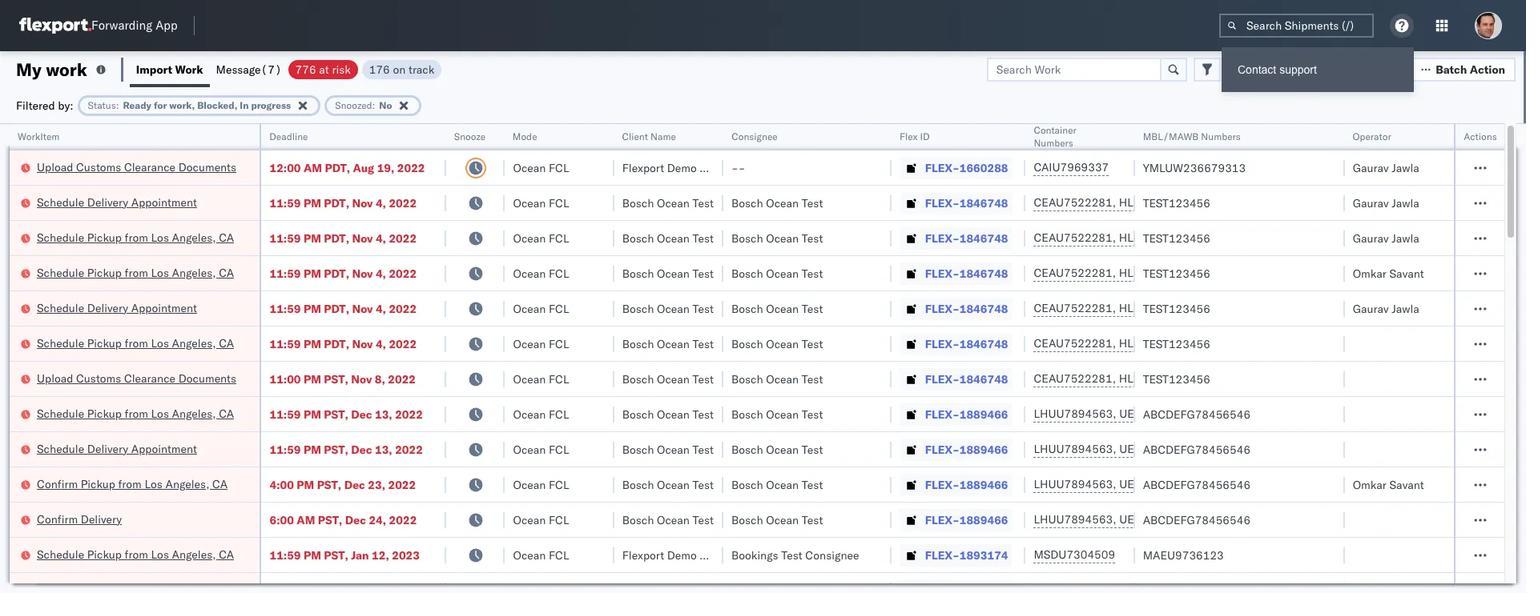 Task type: locate. For each thing, give the bounding box(es) containing it.
documents left 11:00
[[178, 371, 236, 386]]

upload for 12:00 am pdt, aug 19, 2022
[[37, 160, 73, 174]]

1 vertical spatial demo
[[667, 549, 697, 563]]

3 ceau7522281, hlxu6269489, hlxu8034992 from the top
[[1034, 266, 1283, 281]]

1 vertical spatial savant
[[1390, 478, 1425, 492]]

1 vertical spatial documents
[[178, 371, 236, 386]]

0 vertical spatial upload customs clearance documents
[[37, 160, 236, 174]]

confirm
[[37, 477, 78, 492], [37, 513, 78, 527]]

schedule for first schedule pickup from los angeles, ca button from the bottom of the page
[[37, 548, 84, 562]]

los
[[151, 230, 169, 245], [151, 266, 169, 280], [151, 336, 169, 351], [151, 407, 169, 421], [145, 477, 163, 492], [151, 548, 169, 562]]

schedule for fourth schedule pickup from los angeles, ca button from the top of the page
[[37, 407, 84, 421]]

mbl/mawb
[[1143, 131, 1199, 143]]

11:59 pm pst, dec 13, 2022 up 4:00 pm pst, dec 23, 2022
[[270, 443, 423, 457]]

numbers down container
[[1034, 137, 1074, 149]]

omkar savant
[[1353, 266, 1425, 281], [1353, 478, 1425, 492]]

0 vertical spatial 11:59 pm pst, dec 13, 2022
[[270, 408, 423, 422]]

dec up 23,
[[351, 443, 372, 457]]

5 11:59 pm pdt, nov 4, 2022 from the top
[[270, 337, 417, 351]]

mbl/mawb numbers
[[1143, 131, 1241, 143]]

Search Work text field
[[987, 57, 1162, 81]]

confirm for confirm delivery
[[37, 513, 78, 527]]

dec
[[351, 408, 372, 422], [351, 443, 372, 457], [344, 478, 365, 492], [345, 513, 366, 528]]

1 vertical spatial customs
[[76, 371, 121, 386]]

track
[[409, 62, 435, 77]]

at
[[319, 62, 329, 77]]

jawla
[[1392, 161, 1420, 175], [1392, 196, 1420, 210], [1392, 231, 1420, 246], [1392, 302, 1420, 316]]

1 upload customs clearance documents button from the top
[[37, 159, 236, 177]]

7 flex- from the top
[[925, 372, 960, 387]]

numbers inside button
[[1202, 131, 1241, 143]]

documents down the blocked,
[[178, 160, 236, 174]]

4 flex- from the top
[[925, 266, 960, 281]]

pst, up 4:00 pm pst, dec 23, 2022
[[324, 443, 349, 457]]

2 contact support button from the top
[[1222, 54, 1415, 86]]

schedule
[[37, 195, 84, 210], [37, 230, 84, 245], [37, 266, 84, 280], [37, 301, 84, 315], [37, 336, 84, 351], [37, 407, 84, 421], [37, 442, 84, 456], [37, 548, 84, 562]]

flexport. image
[[19, 18, 91, 34]]

ready
[[123, 99, 151, 111]]

from for fifth "schedule pickup from los angeles, ca" link from the top
[[125, 548, 148, 562]]

12,
[[372, 549, 389, 563]]

schedule delivery appointment button
[[37, 194, 197, 212], [37, 300, 197, 318], [37, 441, 197, 459]]

ca inside button
[[212, 477, 228, 492]]

1889466 for schedule delivery appointment
[[960, 443, 1009, 457]]

upload customs clearance documents button
[[37, 159, 236, 177], [37, 371, 236, 388]]

2 schedule delivery appointment from the top
[[37, 301, 197, 315]]

schedule delivery appointment for first schedule delivery appointment link from the bottom
[[37, 442, 197, 456]]

pst, for confirm pickup from los angeles, ca
[[317, 478, 342, 492]]

1 vertical spatial schedule delivery appointment button
[[37, 300, 197, 318]]

5 flex-1846748 from the top
[[925, 337, 1009, 351]]

0 vertical spatial flexport
[[623, 161, 664, 175]]

numbers inside 'container numbers'
[[1034, 137, 1074, 149]]

snoozed : no
[[335, 99, 392, 111]]

1 vertical spatial omkar savant
[[1353, 478, 1425, 492]]

2 vertical spatial schedule delivery appointment link
[[37, 441, 197, 457]]

3 11:59 pm pdt, nov 4, 2022 from the top
[[270, 266, 417, 281]]

13, up 23,
[[375, 443, 392, 457]]

4:00
[[270, 478, 294, 492]]

flexport for bookings test consignee
[[623, 549, 664, 563]]

flex-1889466
[[925, 408, 1009, 422], [925, 443, 1009, 457], [925, 478, 1009, 492], [925, 513, 1009, 528]]

24,
[[369, 513, 386, 528]]

am for pst,
[[297, 513, 315, 528]]

2 vertical spatial schedule delivery appointment button
[[37, 441, 197, 459]]

2 abcdefg78456546 from the top
[[1143, 443, 1251, 457]]

forwarding app
[[91, 18, 178, 33]]

los for confirm pickup from los angeles, ca button
[[145, 477, 163, 492]]

11:59 pm pst, dec 13, 2022 down 11:00 pm pst, nov 8, 2022
[[270, 408, 423, 422]]

savant
[[1390, 266, 1425, 281], [1390, 478, 1425, 492]]

schedule pickup from los angeles, ca
[[37, 230, 234, 245], [37, 266, 234, 280], [37, 336, 234, 351], [37, 407, 234, 421], [37, 548, 234, 562]]

pst, for schedule delivery appointment
[[324, 443, 349, 457]]

consignee
[[732, 131, 778, 143], [700, 161, 754, 175], [700, 549, 754, 563], [806, 549, 860, 563]]

3 schedule pickup from los angeles, ca link from the top
[[37, 335, 234, 351]]

1 demo from the top
[[667, 161, 697, 175]]

3 1889466 from the top
[[960, 478, 1009, 492]]

8 11:59 from the top
[[270, 549, 301, 563]]

flex id
[[900, 131, 930, 143]]

upload customs clearance documents link for 12:00 am pdt, aug 19, 2022
[[37, 159, 236, 175]]

los for third schedule pickup from los angeles, ca button from the bottom of the page
[[151, 336, 169, 351]]

numbers up ymluw236679313
[[1202, 131, 1241, 143]]

3 abcdefg78456546 from the top
[[1143, 478, 1251, 492]]

workitem
[[18, 131, 60, 143]]

my work
[[16, 58, 87, 81]]

pst, for schedule pickup from los angeles, ca
[[324, 549, 349, 563]]

0 vertical spatial schedule delivery appointment link
[[37, 194, 197, 210]]

schedule for second schedule pickup from los angeles, ca button
[[37, 266, 84, 280]]

0 vertical spatial upload customs clearance documents link
[[37, 159, 236, 175]]

23,
[[368, 478, 386, 492]]

1660288
[[960, 161, 1009, 175]]

ca for fourth "schedule pickup from los angeles, ca" link from the bottom of the page
[[219, 266, 234, 280]]

schedule for second the schedule delivery appointment button from the bottom of the page
[[37, 301, 84, 315]]

1 vertical spatial omkar
[[1353, 478, 1387, 492]]

3 schedule delivery appointment from the top
[[37, 442, 197, 456]]

4 flex-1846748 from the top
[[925, 302, 1009, 316]]

2 vertical spatial appointment
[[131, 442, 197, 456]]

0 vertical spatial upload customs clearance documents button
[[37, 159, 236, 177]]

1 vertical spatial schedule delivery appointment
[[37, 301, 197, 315]]

0 vertical spatial omkar savant
[[1353, 266, 1425, 281]]

7 11:59 from the top
[[270, 443, 301, 457]]

uetu5238478 for schedule delivery appointment
[[1120, 442, 1198, 457]]

schedule pickup from los angeles, ca link
[[37, 230, 234, 246], [37, 265, 234, 281], [37, 335, 234, 351], [37, 406, 234, 422], [37, 547, 234, 563]]

Search Shipments (/) text field
[[1220, 14, 1374, 38]]

4 schedule pickup from los angeles, ca link from the top
[[37, 406, 234, 422]]

0 vertical spatial confirm
[[37, 477, 78, 492]]

4 schedule from the top
[[37, 301, 84, 315]]

schedule pickup from los angeles, ca for 2nd "schedule pickup from los angeles, ca" link from the bottom of the page
[[37, 407, 234, 421]]

13, down 8,
[[375, 408, 392, 422]]

lhuu7894563, for confirm delivery
[[1034, 513, 1117, 527]]

pst, up "6:00 am pst, dec 24, 2022"
[[317, 478, 342, 492]]

resize handle column header for container numbers
[[1116, 124, 1135, 594]]

10 fcl from the top
[[549, 478, 569, 492]]

0 vertical spatial am
[[304, 161, 322, 175]]

omkar
[[1353, 266, 1387, 281], [1353, 478, 1387, 492]]

5 resize handle column header from the left
[[704, 124, 724, 594]]

2 11:59 pm pdt, nov 4, 2022 from the top
[[270, 231, 417, 246]]

0 vertical spatial appointment
[[131, 195, 197, 210]]

message
[[216, 62, 261, 77]]

0 vertical spatial omkar
[[1353, 266, 1387, 281]]

1 vertical spatial 13,
[[375, 443, 392, 457]]

4 lhuu7894563, from the top
[[1034, 513, 1117, 527]]

deadline
[[270, 131, 308, 143]]

delivery for "confirm delivery" button
[[81, 513, 122, 527]]

uetu5238478 for confirm pickup from los angeles, ca
[[1120, 478, 1198, 492]]

from
[[125, 230, 148, 245], [125, 266, 148, 280], [125, 336, 148, 351], [125, 407, 148, 421], [118, 477, 142, 492], [125, 548, 148, 562]]

1 horizontal spatial :
[[372, 99, 375, 111]]

1 test123456 from the top
[[1143, 196, 1211, 210]]

1 omkar savant from the top
[[1353, 266, 1425, 281]]

1 resize handle column header from the left
[[241, 124, 260, 594]]

0 vertical spatial demo
[[667, 161, 697, 175]]

1 vertical spatial appointment
[[131, 301, 197, 315]]

4 lhuu7894563, uetu5238478 from the top
[[1034, 513, 1198, 527]]

1 vertical spatial upload
[[37, 371, 73, 386]]

0 vertical spatial flexport demo consignee
[[623, 161, 754, 175]]

12:00 am pdt, aug 19, 2022
[[270, 161, 425, 175]]

pst,
[[324, 372, 349, 387], [324, 408, 349, 422], [324, 443, 349, 457], [317, 478, 342, 492], [318, 513, 342, 528], [324, 549, 349, 563]]

1 horizontal spatial numbers
[[1202, 131, 1241, 143]]

client name button
[[615, 127, 708, 143]]

flex-
[[925, 161, 960, 175], [925, 196, 960, 210], [925, 231, 960, 246], [925, 266, 960, 281], [925, 302, 960, 316], [925, 337, 960, 351], [925, 372, 960, 387], [925, 408, 960, 422], [925, 443, 960, 457], [925, 478, 960, 492], [925, 513, 960, 528], [925, 549, 960, 563]]

3 appointment from the top
[[131, 442, 197, 456]]

schedule pickup from los angeles, ca for third "schedule pickup from los angeles, ca" link
[[37, 336, 234, 351]]

dec down 11:00 pm pst, nov 8, 2022
[[351, 408, 372, 422]]

dec for schedule delivery appointment
[[351, 443, 372, 457]]

demo for bookings
[[667, 549, 697, 563]]

upload
[[37, 160, 73, 174], [37, 371, 73, 386]]

3 1846748 from the top
[[960, 266, 1009, 281]]

1 vertical spatial flexport
[[623, 549, 664, 563]]

resize handle column header for consignee
[[873, 124, 892, 594]]

demo left bookings in the bottom of the page
[[667, 549, 697, 563]]

pst, left 8,
[[324, 372, 349, 387]]

1 ceau7522281, from the top
[[1034, 196, 1116, 210]]

3 hlxu6269489, from the top
[[1119, 266, 1201, 281]]

in
[[240, 99, 249, 111]]

1 1889466 from the top
[[960, 408, 1009, 422]]

clearance
[[124, 160, 176, 174], [124, 371, 176, 386]]

upload customs clearance documents link
[[37, 159, 236, 175], [37, 371, 236, 387]]

angeles, inside the "confirm pickup from los angeles, ca" link
[[165, 477, 210, 492]]

0 vertical spatial upload
[[37, 160, 73, 174]]

2 appointment from the top
[[131, 301, 197, 315]]

ceau7522281,
[[1034, 196, 1116, 210], [1034, 231, 1116, 245], [1034, 266, 1116, 281], [1034, 301, 1116, 316], [1034, 337, 1116, 351], [1034, 372, 1116, 386]]

am right the 12:00
[[304, 161, 322, 175]]

4 uetu5238478 from the top
[[1120, 513, 1198, 527]]

3 uetu5238478 from the top
[[1120, 478, 1198, 492]]

id
[[920, 131, 930, 143]]

4,
[[376, 196, 386, 210], [376, 231, 386, 246], [376, 266, 386, 281], [376, 302, 386, 316], [376, 337, 386, 351]]

pst, down 4:00 pm pst, dec 23, 2022
[[318, 513, 342, 528]]

5 schedule pickup from los angeles, ca from the top
[[37, 548, 234, 562]]

2 confirm from the top
[[37, 513, 78, 527]]

1 customs from the top
[[76, 160, 121, 174]]

gaurav
[[1353, 161, 1389, 175], [1353, 196, 1389, 210], [1353, 231, 1389, 246], [1353, 302, 1389, 316]]

filtered
[[16, 98, 55, 113]]

7 ocean fcl from the top
[[513, 372, 569, 387]]

bookings test consignee
[[732, 549, 860, 563]]

resize handle column header for mbl/mawb numbers
[[1326, 124, 1345, 594]]

0 vertical spatial customs
[[76, 160, 121, 174]]

0 vertical spatial documents
[[178, 160, 236, 174]]

2 flexport demo consignee from the top
[[623, 549, 754, 563]]

documents for 11:00
[[178, 371, 236, 386]]

flexport
[[623, 161, 664, 175], [623, 549, 664, 563]]

container numbers
[[1034, 124, 1077, 149]]

1893174
[[960, 549, 1009, 563]]

action
[[1471, 62, 1506, 77]]

upload customs clearance documents button for 12:00 am pdt, aug 19, 2022
[[37, 159, 236, 177]]

client
[[623, 131, 648, 143]]

schedule delivery appointment for 3rd schedule delivery appointment link from the bottom of the page
[[37, 195, 197, 210]]

4 jawla from the top
[[1392, 302, 1420, 316]]

11:59 pm pst, dec 13, 2022
[[270, 408, 423, 422], [270, 443, 423, 457]]

customs for 11:00 pm pst, nov 8, 2022
[[76, 371, 121, 386]]

2 omkar from the top
[[1353, 478, 1387, 492]]

11:59 pm pdt, nov 4, 2022
[[270, 196, 417, 210], [270, 231, 417, 246], [270, 266, 417, 281], [270, 302, 417, 316], [270, 337, 417, 351]]

upload customs clearance documents link for 11:00 pm pst, nov 8, 2022
[[37, 371, 236, 387]]

uetu5238478
[[1120, 407, 1198, 422], [1120, 442, 1198, 457], [1120, 478, 1198, 492], [1120, 513, 1198, 527]]

lhuu7894563, uetu5238478 for confirm delivery
[[1034, 513, 1198, 527]]

2 upload customs clearance documents link from the top
[[37, 371, 236, 387]]

9 resize handle column header from the left
[[1326, 124, 1345, 594]]

6 test123456 from the top
[[1143, 372, 1211, 387]]

6:00 am pst, dec 24, 2022
[[270, 513, 417, 528]]

1 vertical spatial 11:59 pm pst, dec 13, 2022
[[270, 443, 423, 457]]

resize handle column header
[[241, 124, 260, 594], [427, 124, 446, 594], [486, 124, 505, 594], [595, 124, 615, 594], [704, 124, 724, 594], [873, 124, 892, 594], [1007, 124, 1026, 594], [1116, 124, 1135, 594], [1326, 124, 1345, 594], [1435, 124, 1455, 594], [1486, 124, 1505, 594]]

customs for 12:00 am pdt, aug 19, 2022
[[76, 160, 121, 174]]

2 schedule pickup from los angeles, ca from the top
[[37, 266, 234, 280]]

5 schedule from the top
[[37, 336, 84, 351]]

los for first schedule pickup from los angeles, ca button from the top of the page
[[151, 230, 169, 245]]

los for second schedule pickup from los angeles, ca button
[[151, 266, 169, 280]]

2 flex-1889466 from the top
[[925, 443, 1009, 457]]

demo down name
[[667, 161, 697, 175]]

1 vertical spatial schedule delivery appointment link
[[37, 300, 197, 316]]

1 uetu5238478 from the top
[[1120, 407, 1198, 422]]

ceau7522281, hlxu6269489, hlxu8034992
[[1034, 196, 1283, 210], [1034, 231, 1283, 245], [1034, 266, 1283, 281], [1034, 301, 1283, 316], [1034, 337, 1283, 351], [1034, 372, 1283, 386]]

2 upload from the top
[[37, 371, 73, 386]]

1 vertical spatial flexport demo consignee
[[623, 549, 754, 563]]

clearance for 11:00 pm pst, nov 8, 2022
[[124, 371, 176, 386]]

11:00
[[270, 372, 301, 387]]

1 clearance from the top
[[124, 160, 176, 174]]

1889466
[[960, 408, 1009, 422], [960, 443, 1009, 457], [960, 478, 1009, 492], [960, 513, 1009, 528]]

19,
[[377, 161, 395, 175]]

-
[[732, 161, 739, 175], [739, 161, 746, 175]]

delivery
[[87, 195, 128, 210], [87, 301, 128, 315], [87, 442, 128, 456], [81, 513, 122, 527]]

pickup for first schedule pickup from los angeles, ca button from the bottom of the page
[[87, 548, 122, 562]]

numbers for mbl/mawb numbers
[[1202, 131, 1241, 143]]

: left 'ready' in the left top of the page
[[116, 99, 119, 111]]

am right 6:00
[[297, 513, 315, 528]]

4 4, from the top
[[376, 302, 386, 316]]

1 vertical spatial am
[[297, 513, 315, 528]]

omkar savant for lhuu7894563, uetu5238478
[[1353, 478, 1425, 492]]

ca for first "schedule pickup from los angeles, ca" link from the top
[[219, 230, 234, 245]]

2 flexport from the top
[[623, 549, 664, 563]]

dec for confirm delivery
[[345, 513, 366, 528]]

angeles,
[[172, 230, 216, 245], [172, 266, 216, 280], [172, 336, 216, 351], [172, 407, 216, 421], [165, 477, 210, 492], [172, 548, 216, 562]]

lhuu7894563, for confirm pickup from los angeles, ca
[[1034, 478, 1117, 492]]

flexport demo consignee for -
[[623, 161, 754, 175]]

4, for 3rd schedule delivery appointment link from the bottom of the page
[[376, 196, 386, 210]]

flex-1889466 button
[[900, 404, 1012, 426], [900, 404, 1012, 426], [900, 439, 1012, 461], [900, 439, 1012, 461], [900, 474, 1012, 496], [900, 474, 1012, 496], [900, 509, 1012, 532], [900, 509, 1012, 532]]

confirm delivery button
[[37, 512, 122, 529]]

dec left 23,
[[344, 478, 365, 492]]

1 vertical spatial upload customs clearance documents button
[[37, 371, 236, 388]]

dec left 24,
[[345, 513, 366, 528]]

pst, left jan
[[324, 549, 349, 563]]

2 uetu5238478 from the top
[[1120, 442, 1198, 457]]

0 horizontal spatial :
[[116, 99, 119, 111]]

pst, for confirm delivery
[[318, 513, 342, 528]]

flex-1846748
[[925, 196, 1009, 210], [925, 231, 1009, 246], [925, 266, 1009, 281], [925, 302, 1009, 316], [925, 337, 1009, 351], [925, 372, 1009, 387]]

4 resize handle column header from the left
[[595, 124, 615, 594]]

aug
[[353, 161, 374, 175]]

test
[[693, 196, 714, 210], [802, 196, 823, 210], [693, 231, 714, 246], [802, 231, 823, 246], [693, 266, 714, 281], [802, 266, 823, 281], [693, 302, 714, 316], [802, 302, 823, 316], [693, 337, 714, 351], [802, 337, 823, 351], [693, 372, 714, 387], [802, 372, 823, 387], [693, 408, 714, 422], [802, 408, 823, 422], [693, 443, 714, 457], [802, 443, 823, 457], [693, 478, 714, 492], [802, 478, 823, 492], [693, 513, 714, 528], [802, 513, 823, 528], [782, 549, 803, 563]]

0 vertical spatial 13,
[[375, 408, 392, 422]]

2 upload customs clearance documents button from the top
[[37, 371, 236, 388]]

customs
[[76, 160, 121, 174], [76, 371, 121, 386]]

3 ocean fcl from the top
[[513, 231, 569, 246]]

5 test123456 from the top
[[1143, 337, 1211, 351]]

1 ocean fcl from the top
[[513, 161, 569, 175]]

2 ceau7522281, from the top
[[1034, 231, 1116, 245]]

2 gaurav jawla from the top
[[1353, 196, 1420, 210]]

0 vertical spatial schedule delivery appointment button
[[37, 194, 197, 212]]

3 fcl from the top
[[549, 231, 569, 246]]

savant for ceau7522281, hlxu6269489, hlxu8034992
[[1390, 266, 1425, 281]]

2 flex- from the top
[[925, 196, 960, 210]]

contact support button
[[1222, 47, 1415, 92], [1222, 54, 1415, 86]]

hlxu6269489,
[[1119, 196, 1201, 210], [1119, 231, 1201, 245], [1119, 266, 1201, 281], [1119, 301, 1201, 316], [1119, 337, 1201, 351], [1119, 372, 1201, 386]]

savant for lhuu7894563, uetu5238478
[[1390, 478, 1425, 492]]

10 resize handle column header from the left
[[1435, 124, 1455, 594]]

1 vertical spatial confirm
[[37, 513, 78, 527]]

2 customs from the top
[[76, 371, 121, 386]]

resize handle column header for workitem
[[241, 124, 260, 594]]

0 vertical spatial schedule delivery appointment
[[37, 195, 197, 210]]

flex-1660288 button
[[900, 157, 1012, 179], [900, 157, 1012, 179]]

pm
[[304, 196, 321, 210], [304, 231, 321, 246], [304, 266, 321, 281], [304, 302, 321, 316], [304, 337, 321, 351], [304, 372, 321, 387], [304, 408, 321, 422], [304, 443, 321, 457], [297, 478, 314, 492], [304, 549, 321, 563]]

7 fcl from the top
[[549, 372, 569, 387]]

lhuu7894563, uetu5238478
[[1034, 407, 1198, 422], [1034, 442, 1198, 457], [1034, 478, 1198, 492], [1034, 513, 1198, 527]]

ca for the "confirm pickup from los angeles, ca" link
[[212, 477, 228, 492]]

pickup for third schedule pickup from los angeles, ca button from the bottom of the page
[[87, 336, 122, 351]]

0 vertical spatial clearance
[[124, 160, 176, 174]]

am for pdt,
[[304, 161, 322, 175]]

1 jawla from the top
[[1392, 161, 1420, 175]]

11:59
[[270, 196, 301, 210], [270, 231, 301, 246], [270, 266, 301, 281], [270, 302, 301, 316], [270, 337, 301, 351], [270, 408, 301, 422], [270, 443, 301, 457], [270, 549, 301, 563]]

: left the no
[[372, 99, 375, 111]]

2 1889466 from the top
[[960, 443, 1009, 457]]

3 schedule delivery appointment link from the top
[[37, 441, 197, 457]]

2 savant from the top
[[1390, 478, 1425, 492]]

0 horizontal spatial numbers
[[1034, 137, 1074, 149]]

1 vertical spatial upload customs clearance documents link
[[37, 371, 236, 387]]

1 vertical spatial clearance
[[124, 371, 176, 386]]

test123456
[[1143, 196, 1211, 210], [1143, 231, 1211, 246], [1143, 266, 1211, 281], [1143, 302, 1211, 316], [1143, 337, 1211, 351], [1143, 372, 1211, 387]]

1889466 for confirm pickup from los angeles, ca
[[960, 478, 1009, 492]]

numbers for container numbers
[[1034, 137, 1074, 149]]

2 vertical spatial schedule delivery appointment
[[37, 442, 197, 456]]

0 vertical spatial savant
[[1390, 266, 1425, 281]]

6 1846748 from the top
[[960, 372, 1009, 387]]

1 vertical spatial upload customs clearance documents
[[37, 371, 236, 386]]

2 ocean fcl from the top
[[513, 196, 569, 210]]

3 flex- from the top
[[925, 231, 960, 246]]

pickup
[[87, 230, 122, 245], [87, 266, 122, 280], [87, 336, 122, 351], [87, 407, 122, 421], [81, 477, 115, 492], [87, 548, 122, 562]]

7 schedule from the top
[[37, 442, 84, 456]]

3 schedule from the top
[[37, 266, 84, 280]]



Task type: vqa. For each thing, say whether or not it's contained in the screenshot.


Task type: describe. For each thing, give the bounding box(es) containing it.
client name
[[623, 131, 676, 143]]

resize handle column header for deadline
[[427, 124, 446, 594]]

uetu5238478 for confirm delivery
[[1120, 513, 1198, 527]]

work
[[46, 58, 87, 81]]

schedule for first the schedule delivery appointment button from the top of the page
[[37, 195, 84, 210]]

4 hlxu8034992 from the top
[[1204, 301, 1283, 316]]

batch
[[1436, 62, 1468, 77]]

1 gaurav jawla from the top
[[1353, 161, 1420, 175]]

schedule for 1st the schedule delivery appointment button from the bottom
[[37, 442, 84, 456]]

2 1846748 from the top
[[960, 231, 1009, 246]]

6 hlxu6269489, from the top
[[1119, 372, 1201, 386]]

5 ceau7522281, from the top
[[1034, 337, 1116, 351]]

2 schedule pickup from los angeles, ca link from the top
[[37, 265, 234, 281]]

2 ceau7522281, hlxu6269489, hlxu8034992 from the top
[[1034, 231, 1283, 245]]

forwarding
[[91, 18, 152, 33]]

4 ocean fcl from the top
[[513, 266, 569, 281]]

1 fcl from the top
[[549, 161, 569, 175]]

dec for confirm pickup from los angeles, ca
[[344, 478, 365, 492]]

1 schedule pickup from los angeles, ca link from the top
[[37, 230, 234, 246]]

from for fourth "schedule pickup from los angeles, ca" link from the bottom of the page
[[125, 266, 148, 280]]

2 flex-1846748 from the top
[[925, 231, 1009, 246]]

mode
[[513, 131, 538, 143]]

: for status
[[116, 99, 119, 111]]

mbl/mawb numbers button
[[1135, 127, 1329, 143]]

1 hlxu6269489, from the top
[[1119, 196, 1201, 210]]

schedule for third schedule pickup from los angeles, ca button from the bottom of the page
[[37, 336, 84, 351]]

flex
[[900, 131, 918, 143]]

for
[[154, 99, 167, 111]]

ca for fifth "schedule pickup from los angeles, ca" link from the top
[[219, 548, 234, 562]]

forwarding app link
[[19, 18, 178, 34]]

schedule pickup from los angeles, ca for fifth "schedule pickup from los angeles, ca" link from the top
[[37, 548, 234, 562]]

progress
[[251, 99, 291, 111]]

work,
[[169, 99, 195, 111]]

my
[[16, 58, 42, 81]]

resize handle column header for flex id
[[1007, 124, 1026, 594]]

8 flex- from the top
[[925, 408, 960, 422]]

from for first "schedule pickup from los angeles, ca" link from the top
[[125, 230, 148, 245]]

schedule pickup from los angeles, ca for first "schedule pickup from los angeles, ca" link from the top
[[37, 230, 234, 245]]

2 11:59 pm pst, dec 13, 2022 from the top
[[270, 443, 423, 457]]

8,
[[375, 372, 385, 387]]

flexport demo consignee for bookings
[[623, 549, 754, 563]]

2 - from the left
[[739, 161, 746, 175]]

6 fcl from the top
[[549, 337, 569, 351]]

1 flex-1889466 from the top
[[925, 408, 1009, 422]]

confirm delivery
[[37, 513, 122, 527]]

776 at risk
[[295, 62, 351, 77]]

delivery for second the schedule delivery appointment button from the bottom of the page
[[87, 301, 128, 315]]

upload customs clearance documents for 12:00 am pdt, aug 19, 2022
[[37, 160, 236, 174]]

flex-1889466 for confirm delivery
[[925, 513, 1009, 528]]

12:00
[[270, 161, 301, 175]]

ca for 2nd "schedule pickup from los angeles, ca" link from the bottom of the page
[[219, 407, 234, 421]]

no
[[379, 99, 392, 111]]

5 11:59 from the top
[[270, 337, 301, 351]]

support
[[1280, 63, 1317, 76]]

2 13, from the top
[[375, 443, 392, 457]]

2 jawla from the top
[[1392, 196, 1420, 210]]

demo for -
[[667, 161, 697, 175]]

5 schedule pickup from los angeles, ca button from the top
[[37, 547, 234, 565]]

workitem button
[[10, 127, 244, 143]]

4 test123456 from the top
[[1143, 302, 1211, 316]]

confirm delivery link
[[37, 512, 122, 528]]

consignee button
[[724, 127, 876, 143]]

abcdefg78456546 for confirm delivery
[[1143, 513, 1251, 528]]

776
[[295, 62, 316, 77]]

contact support
[[1238, 63, 1317, 76]]

ymluw236679313
[[1143, 161, 1246, 175]]

blocked,
[[197, 99, 238, 111]]

1 abcdefg78456546 from the top
[[1143, 408, 1251, 422]]

2 4, from the top
[[376, 231, 386, 246]]

4:00 pm pst, dec 23, 2022
[[270, 478, 416, 492]]

omkar savant for ceau7522281, hlxu6269489, hlxu8034992
[[1353, 266, 1425, 281]]

1889466 for confirm delivery
[[960, 513, 1009, 528]]

confirm pickup from los angeles, ca button
[[37, 476, 228, 494]]

11 fcl from the top
[[549, 513, 569, 528]]

import work button
[[130, 51, 210, 87]]

6 hlxu8034992 from the top
[[1204, 372, 1283, 386]]

6:00
[[270, 513, 294, 528]]

10 flex- from the top
[[925, 478, 960, 492]]

omkar for lhuu7894563, uetu5238478
[[1353, 478, 1387, 492]]

file exception
[[1252, 62, 1327, 77]]

8 ocean fcl from the top
[[513, 408, 569, 422]]

operator
[[1353, 131, 1392, 143]]

batch action
[[1436, 62, 1506, 77]]

6 ceau7522281, from the top
[[1034, 372, 1116, 386]]

confirm pickup from los angeles, ca
[[37, 477, 228, 492]]

msdu7304509
[[1034, 548, 1116, 563]]

container
[[1034, 124, 1077, 136]]

flex-1889466 for confirm pickup from los angeles, ca
[[925, 478, 1009, 492]]

status : ready for work, blocked, in progress
[[88, 99, 291, 111]]

schedule pickup from los angeles, ca for fourth "schedule pickup from los angeles, ca" link from the bottom of the page
[[37, 266, 234, 280]]

4 gaurav jawla from the top
[[1353, 302, 1420, 316]]

abcdefg78456546 for confirm pickup from los angeles, ca
[[1143, 478, 1251, 492]]

6 11:59 from the top
[[270, 408, 301, 422]]

8 fcl from the top
[[549, 408, 569, 422]]

maeu9736123
[[1143, 549, 1224, 563]]

4 fcl from the top
[[549, 266, 569, 281]]

2 test123456 from the top
[[1143, 231, 1211, 246]]

3 flex-1846748 from the top
[[925, 266, 1009, 281]]

2 schedule delivery appointment button from the top
[[37, 300, 197, 318]]

4 11:59 pm pdt, nov 4, 2022 from the top
[[270, 302, 417, 316]]

bookings
[[732, 549, 779, 563]]

lhuu7894563, uetu5238478 for schedule delivery appointment
[[1034, 442, 1198, 457]]

upload customs clearance documents button for 11:00 pm pst, nov 8, 2022
[[37, 371, 236, 388]]

2023
[[392, 549, 420, 563]]

batch action button
[[1411, 57, 1516, 81]]

5 fcl from the top
[[549, 302, 569, 316]]

from for the "confirm pickup from los angeles, ca" link
[[118, 477, 142, 492]]

pickup for second schedule pickup from los angeles, ca button
[[87, 266, 122, 280]]

12 fcl from the top
[[549, 549, 569, 563]]

snooze
[[455, 131, 486, 143]]

lhuu7894563, uetu5238478 for confirm pickup from los angeles, ca
[[1034, 478, 1198, 492]]

1 lhuu7894563, from the top
[[1034, 407, 1117, 422]]

confirm pickup from los angeles, ca link
[[37, 476, 228, 492]]

actions
[[1464, 131, 1497, 143]]

clearance for 12:00 am pdt, aug 19, 2022
[[124, 160, 176, 174]]

: for snoozed
[[372, 99, 375, 111]]

by:
[[58, 98, 73, 113]]

--
[[732, 161, 746, 175]]

11 resize handle column header from the left
[[1486, 124, 1505, 594]]

upload customs clearance documents for 11:00 pm pst, nov 8, 2022
[[37, 371, 236, 386]]

flexport for --
[[623, 161, 664, 175]]

3 hlxu8034992 from the top
[[1204, 266, 1283, 281]]

9 ocean fcl from the top
[[513, 443, 569, 457]]

4 1846748 from the top
[[960, 302, 1009, 316]]

5 1846748 from the top
[[960, 337, 1009, 351]]

2 fcl from the top
[[549, 196, 569, 210]]

5 hlxu8034992 from the top
[[1204, 337, 1283, 351]]

risk
[[332, 62, 351, 77]]

4 schedule pickup from los angeles, ca button from the top
[[37, 406, 234, 424]]

4, for 2nd schedule delivery appointment link from the bottom
[[376, 302, 386, 316]]

5 flex- from the top
[[925, 302, 960, 316]]

6 ocean fcl from the top
[[513, 337, 569, 351]]

filtered by:
[[16, 98, 73, 113]]

los for first schedule pickup from los angeles, ca button from the bottom of the page
[[151, 548, 169, 562]]

12 ocean fcl from the top
[[513, 549, 569, 563]]

pickup for confirm pickup from los angeles, ca button
[[81, 477, 115, 492]]

confirm for confirm pickup from los angeles, ca
[[37, 477, 78, 492]]

4 ceau7522281, hlxu6269489, hlxu8034992 from the top
[[1034, 301, 1283, 316]]

1 11:59 pm pdt, nov 4, 2022 from the top
[[270, 196, 417, 210]]

4 gaurav from the top
[[1353, 302, 1389, 316]]

schedule for first schedule pickup from los angeles, ca button from the top of the page
[[37, 230, 84, 245]]

on
[[393, 62, 406, 77]]

mode button
[[505, 127, 598, 143]]

6 ceau7522281, hlxu6269489, hlxu8034992 from the top
[[1034, 372, 1283, 386]]

los for fourth schedule pickup from los angeles, ca button from the top of the page
[[151, 407, 169, 421]]

jan
[[351, 549, 369, 563]]

consignee inside 'button'
[[732, 131, 778, 143]]

1 13, from the top
[[375, 408, 392, 422]]

caiu7969337
[[1034, 160, 1109, 175]]

5 ceau7522281, hlxu6269489, hlxu8034992 from the top
[[1034, 337, 1283, 351]]

schedule delivery appointment for 2nd schedule delivery appointment link from the bottom
[[37, 301, 197, 315]]

pst, down 11:00 pm pst, nov 8, 2022
[[324, 408, 349, 422]]

9 fcl from the top
[[549, 443, 569, 457]]

11:59 pm pst, jan 12, 2023
[[270, 549, 420, 563]]

omkar for ceau7522281, hlxu6269489, hlxu8034992
[[1353, 266, 1387, 281]]

3 schedule pickup from los angeles, ca button from the top
[[37, 335, 234, 353]]

1 gaurav from the top
[[1353, 161, 1389, 175]]

deadline button
[[262, 127, 430, 143]]

10 ocean fcl from the top
[[513, 478, 569, 492]]

delivery for first the schedule delivery appointment button from the top of the page
[[87, 195, 128, 210]]

resize handle column header for mode
[[595, 124, 615, 594]]

3 gaurav jawla from the top
[[1353, 231, 1420, 246]]

upload for 11:00 pm pst, nov 8, 2022
[[37, 371, 73, 386]]

3 ceau7522281, from the top
[[1034, 266, 1116, 281]]

pickup for first schedule pickup from los angeles, ca button from the top of the page
[[87, 230, 122, 245]]

exception
[[1275, 62, 1327, 77]]

import
[[136, 62, 172, 77]]

message (7)
[[216, 62, 282, 77]]

delivery for 1st the schedule delivery appointment button from the bottom
[[87, 442, 128, 456]]

pickup for fourth schedule pickup from los angeles, ca button from the top of the page
[[87, 407, 122, 421]]

flex-1893174
[[925, 549, 1009, 563]]

name
[[651, 131, 676, 143]]

5 hlxu6269489, from the top
[[1119, 337, 1201, 351]]

abcdefg78456546 for schedule delivery appointment
[[1143, 443, 1251, 457]]

(7)
[[261, 62, 282, 77]]

3 gaurav from the top
[[1353, 231, 1389, 246]]

3 schedule delivery appointment button from the top
[[37, 441, 197, 459]]

3 resize handle column header from the left
[[486, 124, 505, 594]]

4, for third "schedule pickup from los angeles, ca" link
[[376, 337, 386, 351]]

work
[[175, 62, 203, 77]]

1 11:59 pm pst, dec 13, 2022 from the top
[[270, 408, 423, 422]]

snoozed
[[335, 99, 372, 111]]

1 schedule pickup from los angeles, ca button from the top
[[37, 230, 234, 247]]

176
[[369, 62, 390, 77]]

11:00 pm pst, nov 8, 2022
[[270, 372, 416, 387]]

2 gaurav from the top
[[1353, 196, 1389, 210]]

1 ceau7522281, hlxu6269489, hlxu8034992 from the top
[[1034, 196, 1283, 210]]

file
[[1252, 62, 1272, 77]]

flex-1889466 for schedule delivery appointment
[[925, 443, 1009, 457]]

contact
[[1238, 63, 1277, 76]]

flex id button
[[892, 127, 1010, 143]]

documents for 12:00
[[178, 160, 236, 174]]

container numbers button
[[1026, 121, 1119, 150]]

lhuu7894563, for schedule delivery appointment
[[1034, 442, 1117, 457]]

from for third "schedule pickup from los angeles, ca" link
[[125, 336, 148, 351]]

status
[[88, 99, 116, 111]]

app
[[156, 18, 178, 33]]

1 flex-1846748 from the top
[[925, 196, 1009, 210]]

1 flex- from the top
[[925, 161, 960, 175]]

1 lhuu7894563, uetu5238478 from the top
[[1034, 407, 1198, 422]]

1 - from the left
[[732, 161, 739, 175]]

flex-1660288
[[925, 161, 1009, 175]]



